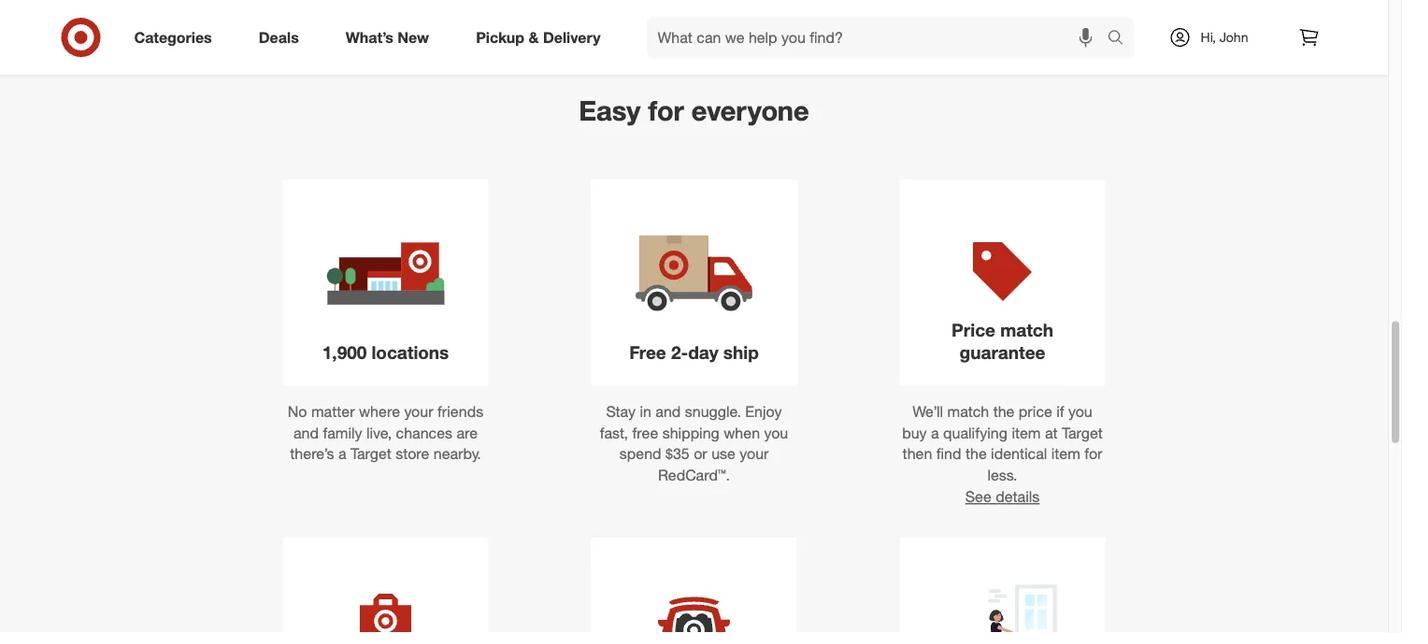 Task type: describe. For each thing, give the bounding box(es) containing it.
day
[[689, 341, 719, 363]]

easy for everyone
[[579, 94, 810, 127]]

no matter where your friends and family live, chances are there's a target store nearby.
[[288, 402, 484, 463]]

1 horizontal spatial item
[[1052, 445, 1081, 463]]

stay in and snuggle. enjoy fast, free shipping when you spend $35 or use your redcard™.
[[600, 402, 789, 485]]

and inside stay in and snuggle. enjoy fast, free shipping when you spend $35 or use your redcard™.
[[656, 402, 681, 420]]

categories link
[[118, 17, 235, 58]]

see
[[966, 488, 992, 506]]

chances
[[396, 424, 453, 442]]

family
[[323, 424, 362, 442]]

redcard™.
[[659, 466, 730, 485]]

or
[[694, 445, 708, 463]]

a inside "no matter where your friends and family live, chances are there's a target store nearby."
[[339, 445, 347, 463]]

free
[[630, 341, 667, 363]]

no
[[288, 402, 307, 420]]

snuggle.
[[685, 402, 742, 420]]

price
[[952, 319, 996, 340]]

your inside "no matter where your friends and family live, chances are there's a target store nearby."
[[404, 402, 434, 420]]

0 vertical spatial the
[[994, 402, 1015, 420]]

what's new link
[[330, 17, 453, 58]]

where
[[359, 402, 400, 420]]

there's
[[290, 445, 334, 463]]

matter
[[311, 402, 355, 420]]

what's new
[[346, 28, 429, 46]]

match for the
[[948, 402, 990, 420]]

target inside "no matter where your friends and family live, chances are there's a target store nearby."
[[351, 445, 392, 463]]

qualifying
[[944, 424, 1008, 442]]

price match guarantee
[[952, 319, 1054, 363]]

easy
[[579, 94, 641, 127]]

shipping
[[663, 424, 720, 442]]

are
[[457, 424, 478, 442]]

free 2-day ship
[[630, 341, 759, 363]]

new
[[398, 28, 429, 46]]

0 horizontal spatial item
[[1012, 424, 1041, 442]]

hi, john
[[1201, 29, 1249, 45]]

search
[[1099, 30, 1144, 48]]

pickup
[[476, 28, 525, 46]]

in
[[640, 402, 652, 420]]

deals
[[259, 28, 299, 46]]

use
[[712, 445, 736, 463]]

nearby.
[[434, 445, 481, 463]]

for inside the we'll match the price if you buy a qualifying item at target then find the identical item for less. see details
[[1085, 445, 1103, 463]]

guarantee
[[960, 341, 1046, 363]]

identical
[[992, 445, 1048, 463]]

&
[[529, 28, 539, 46]]

hi,
[[1201, 29, 1217, 45]]

delivery
[[543, 28, 601, 46]]

john
[[1220, 29, 1249, 45]]

a inside the we'll match the price if you buy a qualifying item at target then find the identical item for less. see details
[[932, 424, 940, 442]]

see details link
[[966, 488, 1040, 506]]

at
[[1046, 424, 1058, 442]]

pickup & delivery
[[476, 28, 601, 46]]



Task type: locate. For each thing, give the bounding box(es) containing it.
0 horizontal spatial the
[[966, 445, 987, 463]]

the down qualifying
[[966, 445, 987, 463]]

$35
[[666, 445, 690, 463]]

1 horizontal spatial the
[[994, 402, 1015, 420]]

your down when
[[740, 445, 769, 463]]

search button
[[1099, 17, 1144, 62]]

locations
[[372, 341, 449, 363]]

0 horizontal spatial and
[[294, 424, 319, 442]]

a right the buy
[[932, 424, 940, 442]]

and inside "no matter where your friends and family live, chances are there's a target store nearby."
[[294, 424, 319, 442]]

we'll
[[913, 402, 944, 420]]

1 vertical spatial you
[[765, 424, 789, 442]]

then
[[903, 445, 933, 463]]

and
[[656, 402, 681, 420], [294, 424, 319, 442]]

0 horizontal spatial match
[[948, 402, 990, 420]]

2-
[[672, 341, 689, 363]]

1,900
[[322, 341, 367, 363]]

match up guarantee
[[1001, 319, 1054, 340]]

1 vertical spatial match
[[948, 402, 990, 420]]

0 horizontal spatial you
[[765, 424, 789, 442]]

0 vertical spatial you
[[1069, 402, 1093, 420]]

ship
[[724, 341, 759, 363]]

for right identical
[[1085, 445, 1103, 463]]

your inside stay in and snuggle. enjoy fast, free shipping when you spend $35 or use your redcard™.
[[740, 445, 769, 463]]

1 horizontal spatial a
[[932, 424, 940, 442]]

everyone
[[692, 94, 810, 127]]

categories
[[134, 28, 212, 46]]

target down if
[[1063, 424, 1103, 442]]

match for guarantee
[[1001, 319, 1054, 340]]

what's
[[346, 28, 394, 46]]

1 vertical spatial a
[[339, 445, 347, 463]]

target inside the we'll match the price if you buy a qualifying item at target then find the identical item for less. see details
[[1063, 424, 1103, 442]]

when
[[724, 424, 760, 442]]

and right in
[[656, 402, 681, 420]]

1 vertical spatial for
[[1085, 445, 1103, 463]]

0 vertical spatial and
[[656, 402, 681, 420]]

less.
[[988, 466, 1018, 485]]

find
[[937, 445, 962, 463]]

deals link
[[243, 17, 322, 58]]

What can we help you find? suggestions appear below search field
[[647, 17, 1113, 58]]

match inside the we'll match the price if you buy a qualifying item at target then find the identical item for less. see details
[[948, 402, 990, 420]]

you
[[1069, 402, 1093, 420], [765, 424, 789, 442]]

1 horizontal spatial match
[[1001, 319, 1054, 340]]

price
[[1019, 402, 1053, 420]]

live,
[[367, 424, 392, 442]]

1,900 locations
[[322, 341, 449, 363]]

your up chances
[[404, 402, 434, 420]]

spend
[[620, 445, 662, 463]]

if
[[1057, 402, 1065, 420]]

0 vertical spatial target
[[1063, 424, 1103, 442]]

1 horizontal spatial and
[[656, 402, 681, 420]]

1 horizontal spatial for
[[1085, 445, 1103, 463]]

you right if
[[1069, 402, 1093, 420]]

match up qualifying
[[948, 402, 990, 420]]

target
[[1063, 424, 1103, 442], [351, 445, 392, 463]]

target down live, in the left of the page
[[351, 445, 392, 463]]

the left price
[[994, 402, 1015, 420]]

0 horizontal spatial a
[[339, 445, 347, 463]]

buy
[[903, 424, 927, 442]]

we'll match the price if you buy a qualifying item at target then find the identical item for less. see details
[[903, 402, 1103, 506]]

1 vertical spatial item
[[1052, 445, 1081, 463]]

1 vertical spatial and
[[294, 424, 319, 442]]

friends
[[438, 402, 484, 420]]

match
[[1001, 319, 1054, 340], [948, 402, 990, 420]]

item up identical
[[1012, 424, 1041, 442]]

the
[[994, 402, 1015, 420], [966, 445, 987, 463]]

for
[[649, 94, 684, 127], [1085, 445, 1103, 463]]

fast,
[[600, 424, 629, 442]]

0 vertical spatial for
[[649, 94, 684, 127]]

you inside the we'll match the price if you buy a qualifying item at target then find the identical item for less. see details
[[1069, 402, 1093, 420]]

1 vertical spatial your
[[740, 445, 769, 463]]

0 vertical spatial your
[[404, 402, 434, 420]]

you down enjoy
[[765, 424, 789, 442]]

1 horizontal spatial your
[[740, 445, 769, 463]]

0 vertical spatial item
[[1012, 424, 1041, 442]]

match inside price match guarantee
[[1001, 319, 1054, 340]]

free
[[633, 424, 659, 442]]

and up there's
[[294, 424, 319, 442]]

details
[[996, 488, 1040, 506]]

a down family
[[339, 445, 347, 463]]

store
[[396, 445, 430, 463]]

0 horizontal spatial your
[[404, 402, 434, 420]]

0 horizontal spatial target
[[351, 445, 392, 463]]

item down at
[[1052, 445, 1081, 463]]

1 vertical spatial target
[[351, 445, 392, 463]]

1 horizontal spatial you
[[1069, 402, 1093, 420]]

0 vertical spatial a
[[932, 424, 940, 442]]

stay
[[607, 402, 636, 420]]

0 vertical spatial match
[[1001, 319, 1054, 340]]

a
[[932, 424, 940, 442], [339, 445, 347, 463]]

enjoy
[[746, 402, 782, 420]]

1 vertical spatial the
[[966, 445, 987, 463]]

0 horizontal spatial for
[[649, 94, 684, 127]]

pickup & delivery link
[[460, 17, 624, 58]]

1 horizontal spatial target
[[1063, 424, 1103, 442]]

for right easy
[[649, 94, 684, 127]]

you inside stay in and snuggle. enjoy fast, free shipping when you spend $35 or use your redcard™.
[[765, 424, 789, 442]]

item
[[1012, 424, 1041, 442], [1052, 445, 1081, 463]]

your
[[404, 402, 434, 420], [740, 445, 769, 463]]



Task type: vqa. For each thing, say whether or not it's contained in the screenshot.
appliances
no



